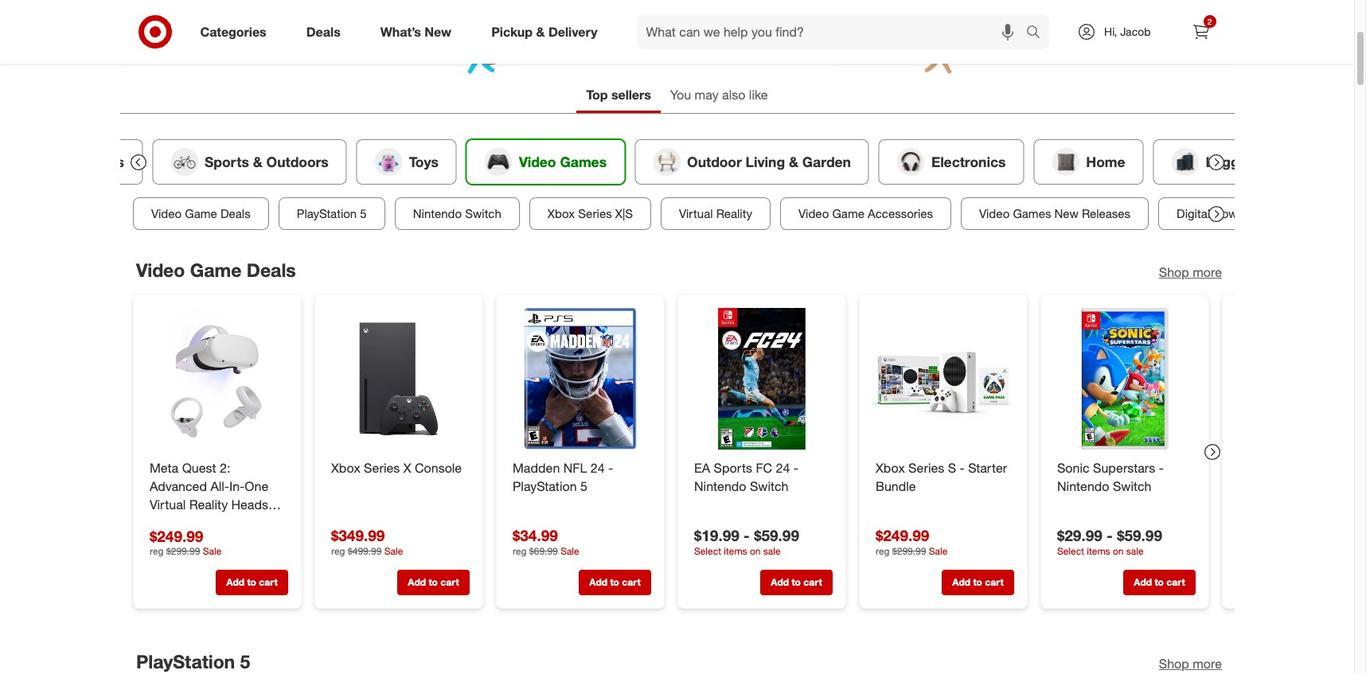 Task type: locate. For each thing, give the bounding box(es) containing it.
& right living
[[789, 153, 798, 170]]

items for $19.99
[[724, 545, 747, 557]]

on inside $29.99 - $59.99 select items on sale
[[1113, 545, 1124, 557]]

0 vertical spatial new
[[425, 24, 452, 39]]

& for sports
[[253, 153, 262, 170]]

to for $29.99
[[1155, 577, 1164, 588]]

jacob
[[1121, 25, 1151, 38]]

video game deals button
[[133, 197, 269, 230]]

add to cart button for $249.99
[[942, 570, 1014, 596]]

sports right ea
[[714, 460, 752, 476]]

2 horizontal spatial series
[[908, 460, 944, 476]]

0 horizontal spatial new
[[425, 24, 452, 39]]

3 add from the left
[[589, 577, 607, 588]]

2 $59.99 from the left
[[1117, 526, 1162, 544]]

1 horizontal spatial nintendo
[[694, 478, 746, 494]]

4 add to cart button from the left
[[760, 570, 833, 596]]

0 vertical spatial more
[[1193, 264, 1222, 280]]

reg inside "meta quest 2: advanced all-in-one virtual reality headset - 128gb $249.99 reg $299.99 sale"
[[149, 545, 163, 557]]

switch inside "button"
[[465, 206, 501, 221]]

1 horizontal spatial playstation 5
[[296, 206, 367, 221]]

xbox up the bundle
[[876, 460, 905, 476]]

1 vertical spatial virtual
[[149, 496, 185, 512]]

like
[[749, 87, 768, 103]]

- right fc
[[793, 460, 798, 476]]

0 vertical spatial shop more
[[1159, 264, 1222, 280]]

reg down the bundle
[[876, 545, 890, 557]]

sports & outdoors
[[204, 153, 328, 170]]

1 horizontal spatial sports
[[714, 460, 752, 476]]

xbox series s - starter bundle image
[[872, 308, 1014, 450], [872, 308, 1014, 450]]

6 cart from the left
[[1167, 577, 1185, 588]]

1 horizontal spatial $249.99
[[876, 526, 929, 544]]

6 add to cart button from the left
[[1123, 570, 1196, 596]]

0 vertical spatial 5
[[360, 206, 367, 221]]

3 sale from the left
[[929, 545, 948, 557]]

0 horizontal spatial select
[[694, 545, 721, 557]]

2 cart from the left
[[440, 577, 459, 588]]

5 add to cart button from the left
[[942, 570, 1014, 596]]

downloads
[[1214, 206, 1273, 221]]

3 add to cart from the left
[[589, 577, 640, 588]]

superstars
[[1093, 460, 1155, 476]]

xbox for $349.99
[[331, 460, 360, 476]]

0 horizontal spatial playstation 5
[[136, 651, 250, 673]]

1 vertical spatial deals
[[220, 206, 250, 221]]

toys button
[[356, 139, 457, 185]]

5 add from the left
[[952, 577, 970, 588]]

1 reg from the left
[[331, 545, 345, 557]]

playstation inside "button"
[[296, 206, 357, 221]]

0 horizontal spatial virtual
[[149, 496, 185, 512]]

virtual down outdoor
[[679, 206, 713, 221]]

3 to from the left
[[610, 577, 619, 588]]

$19.99 - $59.99 select items on sale
[[694, 526, 799, 557]]

0 vertical spatial shop
[[1159, 264, 1189, 280]]

items down $29.99
[[1087, 545, 1110, 557]]

deals inside button
[[220, 206, 250, 221]]

5 inside "button"
[[360, 206, 367, 221]]

1 items from the left
[[724, 545, 747, 557]]

0 horizontal spatial $249.99
[[149, 527, 203, 545]]

4 add from the left
[[771, 577, 789, 588]]

0 horizontal spatial on
[[750, 545, 761, 557]]

madden nfl 24 - playstation 5 image
[[509, 308, 651, 450], [509, 308, 651, 450]]

2 on from the left
[[1113, 545, 1124, 557]]

playstation 5 button
[[278, 197, 385, 230]]

to
[[247, 577, 256, 588], [428, 577, 438, 588], [610, 577, 619, 588], [792, 577, 801, 588], [973, 577, 982, 588], [1155, 577, 1164, 588]]

digital downloads
[[1177, 206, 1273, 221]]

series left s
[[908, 460, 944, 476]]

1 vertical spatial playstation
[[512, 478, 577, 494]]

1 vertical spatial video game deals
[[136, 259, 296, 281]]

$249.99
[[876, 526, 929, 544], [149, 527, 203, 545]]

1 vertical spatial reality
[[189, 496, 228, 512]]

0 vertical spatial sports
[[204, 153, 249, 170]]

add to cart for $34.99
[[589, 577, 640, 588]]

1 horizontal spatial new
[[1054, 206, 1079, 221]]

4 sale from the left
[[203, 545, 221, 557]]

electronics
[[931, 153, 1006, 170]]

new left the releases
[[1054, 206, 1079, 221]]

0 vertical spatial playstation
[[296, 206, 357, 221]]

digital downloads button
[[1158, 197, 1292, 230]]

1 $59.99 from the left
[[754, 526, 799, 544]]

$59.99 inside $19.99 - $59.99 select items on sale
[[754, 526, 799, 544]]

2 $299.99 from the left
[[166, 545, 200, 557]]

5 cart from the left
[[985, 577, 1004, 588]]

cart for $34.99
[[622, 577, 640, 588]]

game for video game deals button
[[185, 206, 217, 221]]

in-
[[229, 478, 244, 494]]

24 right the nfl
[[590, 460, 605, 476]]

2 add to cart button from the left
[[397, 570, 469, 596]]

0 vertical spatial reality
[[716, 206, 752, 221]]

video for "video games new releases" button
[[979, 206, 1010, 221]]

xbox down video games
[[547, 206, 575, 221]]

virtual inside button
[[679, 206, 713, 221]]

one
[[244, 478, 268, 494]]

add to cart button for $349.99
[[397, 570, 469, 596]]

more for playstation 5
[[1193, 656, 1222, 672]]

reality inside "meta quest 2: advanced all-in-one virtual reality headset - 128gb $249.99 reg $299.99 sale"
[[189, 496, 228, 512]]

video game deals down video game deals button
[[136, 259, 296, 281]]

shop
[[1159, 264, 1189, 280], [1159, 656, 1189, 672]]

sports up video game deals button
[[204, 153, 249, 170]]

5 to from the left
[[973, 577, 982, 588]]

xbox left the x
[[331, 460, 360, 476]]

sale right $499.99
[[384, 545, 403, 557]]

0 horizontal spatial switch
[[465, 206, 501, 221]]

select
[[694, 545, 721, 557], [1057, 545, 1084, 557]]

$59.99 down "sonic superstars - nintendo switch" link
[[1117, 526, 1162, 544]]

sale for $19.99 - $59.99
[[763, 545, 781, 557]]

0 horizontal spatial reality
[[189, 496, 228, 512]]

2 vertical spatial 5
[[240, 651, 250, 673]]

1 vertical spatial sports
[[714, 460, 752, 476]]

- inside $29.99 - $59.99 select items on sale
[[1107, 526, 1113, 544]]

digital
[[1177, 206, 1210, 221]]

0 horizontal spatial $59.99
[[754, 526, 799, 544]]

reg down 128gb
[[149, 545, 163, 557]]

4 cart from the left
[[803, 577, 822, 588]]

nintendo down ea
[[694, 478, 746, 494]]

0 horizontal spatial series
[[364, 460, 400, 476]]

deals
[[306, 24, 341, 39], [220, 206, 250, 221], [246, 259, 296, 281]]

0 horizontal spatial playstation
[[136, 651, 235, 673]]

sports
[[204, 153, 249, 170], [714, 460, 752, 476]]

nintendo inside ea sports fc 24 - nintendo switch
[[694, 478, 746, 494]]

1 horizontal spatial games
[[1013, 206, 1051, 221]]

2 shop from the top
[[1159, 656, 1189, 672]]

add to cart for $249.99
[[952, 577, 1004, 588]]

1 horizontal spatial 5
[[360, 206, 367, 221]]

add to cart for $349.99
[[408, 577, 459, 588]]

reg inside $34.99 reg $69.99 sale
[[512, 545, 526, 557]]

meta quest 2: advanced all-in-one virtual reality headset - 128gb image
[[146, 308, 288, 450], [146, 308, 288, 450]]

sports inside sports & outdoors button
[[204, 153, 249, 170]]

living
[[745, 153, 785, 170]]

1 horizontal spatial $59.99
[[1117, 526, 1162, 544]]

on
[[750, 545, 761, 557], [1113, 545, 1124, 557]]

$249.99 down the bundle
[[876, 526, 929, 544]]

2 add to cart from the left
[[408, 577, 459, 588]]

$59.99 for $29.99 - $59.99
[[1117, 526, 1162, 544]]

4 to from the left
[[792, 577, 801, 588]]

nintendo down toys
[[413, 206, 462, 221]]

sale down xbox series s - starter bundle link
[[929, 545, 948, 557]]

reg inside $249.99 reg $299.99 sale
[[876, 545, 890, 557]]

1 more from the top
[[1193, 264, 1222, 280]]

cart for $29.99
[[1167, 577, 1185, 588]]

items down $19.99
[[724, 545, 747, 557]]

sonic superstars - nintendo switch image
[[1054, 308, 1196, 450], [1054, 308, 1196, 450]]

select down $19.99
[[694, 545, 721, 557]]

2 select from the left
[[1057, 545, 1084, 557]]

game
[[185, 206, 217, 221], [832, 206, 864, 221], [190, 259, 241, 281]]

0 vertical spatial deals
[[306, 24, 341, 39]]

reg
[[331, 545, 345, 557], [512, 545, 526, 557], [876, 545, 890, 557], [149, 545, 163, 557]]

video games
[[519, 153, 607, 170]]

3 add to cart button from the left
[[579, 570, 651, 596]]

2 sale from the left
[[1126, 545, 1144, 557]]

$299.99 down the bundle
[[892, 545, 926, 557]]

game left accessories
[[832, 206, 864, 221]]

series left the x
[[364, 460, 400, 476]]

on down ea sports fc 24 - nintendo switch "link"
[[750, 545, 761, 557]]

$299.99 inside "meta quest 2: advanced all-in-one virtual reality headset - 128gb $249.99 reg $299.99 sale"
[[166, 545, 200, 557]]

more
[[1193, 264, 1222, 280], [1193, 656, 1222, 672]]

2 reg from the left
[[512, 545, 526, 557]]

$299.99
[[892, 545, 926, 557], [166, 545, 200, 557]]

select inside $19.99 - $59.99 select items on sale
[[694, 545, 721, 557]]

game for video game accessories button
[[832, 206, 864, 221]]

2 shop more from the top
[[1159, 656, 1222, 672]]

0 horizontal spatial $299.99
[[166, 545, 200, 557]]

0 vertical spatial video game deals
[[151, 206, 250, 221]]

2 horizontal spatial xbox
[[876, 460, 905, 476]]

3 reg from the left
[[876, 545, 890, 557]]

2 items from the left
[[1087, 545, 1110, 557]]

0 horizontal spatial nintendo
[[413, 206, 462, 221]]

1 horizontal spatial 24
[[776, 460, 790, 476]]

- left 128gb
[[149, 515, 154, 531]]

6 to from the left
[[1155, 577, 1164, 588]]

sale inside $19.99 - $59.99 select items on sale
[[763, 545, 781, 557]]

& for pickup
[[536, 24, 545, 39]]

1 shop more from the top
[[1159, 264, 1222, 280]]

nintendo down the sonic
[[1057, 478, 1109, 494]]

1 on from the left
[[750, 545, 761, 557]]

$59.99 down ea sports fc 24 - nintendo switch "link"
[[754, 526, 799, 544]]

1 horizontal spatial virtual
[[679, 206, 713, 221]]

games up xbox series x|s button
[[560, 153, 607, 170]]

series inside xbox series x console link
[[364, 460, 400, 476]]

1 24 from the left
[[590, 460, 605, 476]]

sale inside $249.99 reg $299.99 sale
[[929, 545, 948, 557]]

games for video games
[[560, 153, 607, 170]]

- right $19.99
[[744, 526, 750, 544]]

virtual up 128gb
[[149, 496, 185, 512]]

2
[[1208, 17, 1212, 26]]

$59.99 inside $29.99 - $59.99 select items on sale
[[1117, 526, 1162, 544]]

new right "what's"
[[425, 24, 452, 39]]

4 reg from the left
[[149, 545, 163, 557]]

1 horizontal spatial on
[[1113, 545, 1124, 557]]

1 horizontal spatial items
[[1087, 545, 1110, 557]]

pickup & delivery link
[[478, 14, 618, 49]]

video for video game deals button
[[151, 206, 181, 221]]

2 shop more button from the top
[[1159, 655, 1222, 673]]

$19.99
[[694, 526, 739, 544]]

madden
[[512, 460, 560, 476]]

add to cart for $29.99
[[1134, 577, 1185, 588]]

reality
[[716, 206, 752, 221], [189, 496, 228, 512]]

items inside $29.99 - $59.99 select items on sale
[[1087, 545, 1110, 557]]

xbox series x console image
[[328, 308, 469, 450], [328, 308, 469, 450]]

also
[[722, 87, 746, 103]]

$249.99 inside $249.99 reg $299.99 sale
[[876, 526, 929, 544]]

sale inside $34.99 reg $69.99 sale
[[560, 545, 579, 557]]

reality down outdoor living & garden button
[[716, 206, 752, 221]]

sale
[[384, 545, 403, 557], [560, 545, 579, 557], [929, 545, 948, 557], [203, 545, 221, 557]]

sale down meta quest 2: advanced all-in-one virtual reality headset - 128gb link
[[203, 545, 221, 557]]

0 horizontal spatial games
[[560, 153, 607, 170]]

more for video game deals
[[1193, 264, 1222, 280]]

24
[[590, 460, 605, 476], [776, 460, 790, 476]]

sale for $249.99
[[929, 545, 948, 557]]

sale inside $29.99 - $59.99 select items on sale
[[1126, 545, 1144, 557]]

video games new releases button
[[961, 197, 1149, 230]]

on for $29.99
[[1113, 545, 1124, 557]]

on for $19.99
[[750, 545, 761, 557]]

you may also like
[[670, 87, 768, 103]]

2 horizontal spatial playstation
[[512, 478, 577, 494]]

items inside $19.99 - $59.99 select items on sale
[[724, 545, 747, 557]]

add for $34.99
[[589, 577, 607, 588]]

sale
[[763, 545, 781, 557], [1126, 545, 1144, 557]]

nfl
[[563, 460, 587, 476]]

1 $299.99 from the left
[[892, 545, 926, 557]]

0 horizontal spatial items
[[724, 545, 747, 557]]

you may also like link
[[661, 80, 778, 113]]

1 horizontal spatial &
[[536, 24, 545, 39]]

reg inside $349.99 reg $499.99 sale
[[331, 545, 345, 557]]

4 add to cart from the left
[[771, 577, 822, 588]]

1 vertical spatial new
[[1054, 206, 1079, 221]]

add for $249.99
[[952, 577, 970, 588]]

ea sports fc 24 - nintendo switch image
[[691, 308, 833, 450], [691, 308, 833, 450]]

reality inside button
[[716, 206, 752, 221]]

xbox inside xbox series s - starter bundle
[[876, 460, 905, 476]]

switch
[[465, 206, 501, 221], [750, 478, 788, 494], [1113, 478, 1152, 494]]

xbox series x|s button
[[529, 197, 651, 230]]

video games new releases
[[979, 206, 1131, 221]]

games left the releases
[[1013, 206, 1051, 221]]

sale for $29.99 - $59.99
[[1126, 545, 1144, 557]]

video game deals inside button
[[151, 206, 250, 221]]

sale right $69.99
[[560, 545, 579, 557]]

2 more from the top
[[1193, 656, 1222, 672]]

1 vertical spatial shop more
[[1159, 656, 1222, 672]]

video games button
[[466, 139, 625, 185]]

What can we help you find? suggestions appear below search field
[[637, 14, 1031, 49]]

meta
[[149, 460, 178, 476]]

1 horizontal spatial xbox
[[547, 206, 575, 221]]

reg down $34.99
[[512, 545, 526, 557]]

headset
[[231, 496, 279, 512]]

1 vertical spatial more
[[1193, 656, 1222, 672]]

sale down ea sports fc 24 - nintendo switch "link"
[[763, 545, 781, 557]]

1 vertical spatial shop more button
[[1159, 655, 1222, 673]]

0 horizontal spatial xbox
[[331, 460, 360, 476]]

sale down "sonic superstars - nintendo switch" link
[[1126, 545, 1144, 557]]

on inside $19.99 - $59.99 select items on sale
[[750, 545, 761, 557]]

games
[[560, 153, 607, 170], [1013, 206, 1051, 221]]

& right 'pickup'
[[536, 24, 545, 39]]

0 horizontal spatial sports
[[204, 153, 249, 170]]

items
[[724, 545, 747, 557], [1087, 545, 1110, 557]]

select inside $29.99 - $59.99 select items on sale
[[1057, 545, 1084, 557]]

reg down $349.99
[[331, 545, 345, 557]]

6 add from the left
[[1134, 577, 1152, 588]]

2 vertical spatial deals
[[246, 259, 296, 281]]

home
[[1086, 153, 1125, 170]]

outdoors
[[266, 153, 328, 170]]

- right $29.99
[[1107, 526, 1113, 544]]

1 sale from the left
[[384, 545, 403, 557]]

delivery
[[549, 24, 598, 39]]

what's new
[[380, 24, 452, 39]]

0 vertical spatial shop more button
[[1159, 263, 1222, 282]]

- right s
[[960, 460, 965, 476]]

nintendo
[[413, 206, 462, 221], [694, 478, 746, 494], [1057, 478, 1109, 494]]

0 vertical spatial playstation 5
[[296, 206, 367, 221]]

playstation 5
[[296, 206, 367, 221], [136, 651, 250, 673]]

2 horizontal spatial switch
[[1113, 478, 1152, 494]]

1 horizontal spatial reality
[[716, 206, 752, 221]]

$59.99 for $19.99 - $59.99
[[754, 526, 799, 544]]

series inside xbox series s - starter bundle
[[908, 460, 944, 476]]

- inside $19.99 - $59.99 select items on sale
[[744, 526, 750, 544]]

sports & outdoors button
[[152, 139, 347, 185]]

6 add to cart from the left
[[1134, 577, 1185, 588]]

add to cart button
[[215, 570, 288, 596], [397, 570, 469, 596], [579, 570, 651, 596], [760, 570, 833, 596], [942, 570, 1014, 596], [1123, 570, 1196, 596]]

1 select from the left
[[694, 545, 721, 557]]

5 add to cart from the left
[[952, 577, 1004, 588]]

1 shop from the top
[[1159, 264, 1189, 280]]

- right the nfl
[[608, 460, 613, 476]]

1 horizontal spatial sale
[[1126, 545, 1144, 557]]

- right superstars on the bottom right
[[1159, 460, 1164, 476]]

& left outdoors
[[253, 153, 262, 170]]

& inside "link"
[[536, 24, 545, 39]]

1 vertical spatial shop
[[1159, 656, 1189, 672]]

reality down 'all-'
[[189, 496, 228, 512]]

$249.99 reg $299.99 sale
[[876, 526, 948, 557]]

cart for $249.99
[[985, 577, 1004, 588]]

on down "sonic superstars - nintendo switch" link
[[1113, 545, 1124, 557]]

1 horizontal spatial $299.99
[[892, 545, 926, 557]]

24 right fc
[[776, 460, 790, 476]]

3 cart from the left
[[622, 577, 640, 588]]

playstation
[[296, 206, 357, 221], [512, 478, 577, 494], [136, 651, 235, 673]]

select down $29.99
[[1057, 545, 1084, 557]]

xbox
[[547, 206, 575, 221], [331, 460, 360, 476], [876, 460, 905, 476]]

outdoor living & garden
[[687, 153, 851, 170]]

video game deals down sports & outdoors button
[[151, 206, 250, 221]]

1 horizontal spatial playstation
[[296, 206, 357, 221]]

1 sale from the left
[[763, 545, 781, 557]]

- inside ea sports fc 24 - nintendo switch
[[793, 460, 798, 476]]

add for $349.99
[[408, 577, 426, 588]]

2:
[[219, 460, 230, 476]]

2 to from the left
[[428, 577, 438, 588]]

accessories
[[868, 206, 933, 221]]

1 vertical spatial 5
[[580, 478, 587, 494]]

128gb
[[158, 515, 197, 531]]

1 horizontal spatial switch
[[750, 478, 788, 494]]

1 horizontal spatial select
[[1057, 545, 1084, 557]]

24 inside ea sports fc 24 - nintendo switch
[[776, 460, 790, 476]]

0 horizontal spatial &
[[253, 153, 262, 170]]

cart for $349.99
[[440, 577, 459, 588]]

$499.99
[[348, 545, 381, 557]]

game down sports & outdoors button
[[185, 206, 217, 221]]

$249.99 down advanced
[[149, 527, 203, 545]]

to for $349.99
[[428, 577, 438, 588]]

$299.99 down 128gb
[[166, 545, 200, 557]]

0 vertical spatial virtual
[[679, 206, 713, 221]]

2 sale from the left
[[560, 545, 579, 557]]

1 horizontal spatial series
[[578, 206, 612, 221]]

1 vertical spatial games
[[1013, 206, 1051, 221]]

0 vertical spatial games
[[560, 153, 607, 170]]

0 horizontal spatial 5
[[240, 651, 250, 673]]

video game deals
[[151, 206, 250, 221], [136, 259, 296, 281]]

0 horizontal spatial sale
[[763, 545, 781, 557]]

2 24 from the left
[[776, 460, 790, 476]]

2 horizontal spatial nintendo
[[1057, 478, 1109, 494]]

&
[[536, 24, 545, 39], [253, 153, 262, 170], [789, 153, 798, 170]]

game down video game deals button
[[190, 259, 241, 281]]

0 horizontal spatial 24
[[590, 460, 605, 476]]

1 shop more button from the top
[[1159, 263, 1222, 282]]

sale inside $349.99 reg $499.99 sale
[[384, 545, 403, 557]]

nintendo inside sonic superstars - nintendo switch
[[1057, 478, 1109, 494]]

series left x|s
[[578, 206, 612, 221]]

reg for $34.99
[[512, 545, 526, 557]]

2 horizontal spatial 5
[[580, 478, 587, 494]]

to for $249.99
[[973, 577, 982, 588]]

2 add from the left
[[408, 577, 426, 588]]



Task type: describe. For each thing, give the bounding box(es) containing it.
sports inside ea sports fc 24 - nintendo switch
[[714, 460, 752, 476]]

xbox for $249.99
[[876, 460, 905, 476]]

video game accessories button
[[780, 197, 951, 230]]

shoes button
[[30, 139, 142, 185]]

sale for $349.99
[[384, 545, 403, 557]]

series for $249.99
[[908, 460, 944, 476]]

playstation inside madden nfl 24 - playstation 5
[[512, 478, 577, 494]]

sonic superstars - nintendo switch
[[1057, 460, 1164, 494]]

virtual reality
[[679, 206, 752, 221]]

1 add from the left
[[226, 577, 244, 588]]

$349.99
[[331, 526, 385, 544]]

2 vertical spatial playstation
[[136, 651, 235, 673]]

toys
[[409, 153, 438, 170]]

1 to from the left
[[247, 577, 256, 588]]

what's
[[380, 24, 421, 39]]

cart for $19.99
[[803, 577, 822, 588]]

nintendo inside "button"
[[413, 206, 462, 221]]

switch inside sonic superstars - nintendo switch
[[1113, 478, 1152, 494]]

ea sports fc 24 - nintendo switch link
[[694, 459, 829, 496]]

madden nfl 24 - playstation 5
[[512, 460, 613, 494]]

2 link
[[1184, 14, 1219, 49]]

top sellers link
[[577, 80, 661, 113]]

$34.99
[[512, 526, 558, 544]]

1 vertical spatial playstation 5
[[136, 651, 250, 673]]

select for $29.99 - $59.99
[[1057, 545, 1084, 557]]

all-
[[210, 478, 229, 494]]

1 add to cart button from the left
[[215, 570, 288, 596]]

sonic superstars - nintendo switch link
[[1057, 459, 1193, 496]]

x
[[403, 460, 411, 476]]

$29.99 - $59.99 select items on sale
[[1057, 526, 1162, 557]]

reg for $249.99
[[876, 545, 890, 557]]

- inside xbox series s - starter bundle
[[960, 460, 965, 476]]

reg for $349.99
[[331, 545, 345, 557]]

2 horizontal spatial &
[[789, 153, 798, 170]]

items for $29.99
[[1087, 545, 1110, 557]]

shop for playstation 5
[[1159, 656, 1189, 672]]

hi, jacob
[[1105, 25, 1151, 38]]

- inside "meta quest 2: advanced all-in-one virtual reality headset - 128gb $249.99 reg $299.99 sale"
[[149, 515, 154, 531]]

add to cart button for $19.99
[[760, 570, 833, 596]]

may
[[695, 87, 719, 103]]

top sellers
[[586, 87, 651, 103]]

games for video games new releases
[[1013, 206, 1051, 221]]

xbox series s - starter bundle
[[876, 460, 1007, 494]]

virtual inside "meta quest 2: advanced all-in-one virtual reality headset - 128gb $249.99 reg $299.99 sale"
[[149, 496, 185, 512]]

xbox inside button
[[547, 206, 575, 221]]

meta quest 2: advanced all-in-one virtual reality headset - 128gb $249.99 reg $299.99 sale
[[149, 460, 279, 557]]

x|s
[[615, 206, 633, 221]]

xbox series x console link
[[331, 459, 466, 477]]

$349.99 reg $499.99 sale
[[331, 526, 403, 557]]

releases
[[1082, 206, 1131, 221]]

meta quest 2: advanced all-in-one virtual reality headset - 128gb link
[[149, 459, 285, 531]]

you
[[670, 87, 691, 103]]

add to cart button for $34.99
[[579, 570, 651, 596]]

xbox series s - starter bundle link
[[876, 459, 1011, 496]]

sonic
[[1057, 460, 1090, 476]]

sale for $34.99
[[560, 545, 579, 557]]

bundle
[[876, 478, 916, 494]]

hi,
[[1105, 25, 1118, 38]]

search button
[[1019, 14, 1058, 53]]

$29.99
[[1057, 526, 1103, 544]]

top
[[586, 87, 608, 103]]

$34.99 reg $69.99 sale
[[512, 526, 579, 557]]

series inside xbox series x|s button
[[578, 206, 612, 221]]

deals link
[[293, 14, 361, 49]]

fc
[[756, 460, 772, 476]]

$249.99 inside "meta quest 2: advanced all-in-one virtual reality headset - 128gb $249.99 reg $299.99 sale"
[[149, 527, 203, 545]]

categories link
[[187, 14, 286, 49]]

1 add to cart from the left
[[226, 577, 277, 588]]

search
[[1019, 25, 1058, 41]]

advanced
[[149, 478, 207, 494]]

what's new link
[[367, 14, 472, 49]]

add to cart button for $29.99
[[1123, 570, 1196, 596]]

xbox series x|s
[[547, 206, 633, 221]]

starter
[[968, 460, 1007, 476]]

console
[[415, 460, 462, 476]]

shoes
[[83, 153, 124, 170]]

luggage
[[1206, 153, 1264, 170]]

to for $34.99
[[610, 577, 619, 588]]

$69.99
[[529, 545, 558, 557]]

shop for video game deals
[[1159, 264, 1189, 280]]

home button
[[1034, 139, 1144, 185]]

quest
[[182, 460, 216, 476]]

categories
[[200, 24, 267, 39]]

select for $19.99 - $59.99
[[694, 545, 721, 557]]

video game accessories
[[798, 206, 933, 221]]

24 inside madden nfl 24 - playstation 5
[[590, 460, 605, 476]]

add for $29.99
[[1134, 577, 1152, 588]]

- inside madden nfl 24 - playstation 5
[[608, 460, 613, 476]]

playstation 5 inside "button"
[[296, 206, 367, 221]]

madden nfl 24 - playstation 5 link
[[512, 459, 648, 496]]

electronics button
[[879, 139, 1024, 185]]

outdoor living & garden button
[[634, 139, 869, 185]]

pickup
[[492, 24, 533, 39]]

series for $349.99
[[364, 460, 400, 476]]

virtual reality button
[[661, 197, 771, 230]]

$299.99 inside $249.99 reg $299.99 sale
[[892, 545, 926, 557]]

add for $19.99
[[771, 577, 789, 588]]

garden
[[802, 153, 851, 170]]

5 inside madden nfl 24 - playstation 5
[[580, 478, 587, 494]]

sellers
[[612, 87, 651, 103]]

add to cart for $19.99
[[771, 577, 822, 588]]

ea sports fc 24 - nintendo switch
[[694, 460, 798, 494]]

new inside button
[[1054, 206, 1079, 221]]

shop more button for video game deals
[[1159, 263, 1222, 282]]

shop more button for playstation 5
[[1159, 655, 1222, 673]]

shop more for playstation 5
[[1159, 656, 1222, 672]]

shop more for video game deals
[[1159, 264, 1222, 280]]

s
[[948, 460, 956, 476]]

switch inside ea sports fc 24 - nintendo switch
[[750, 478, 788, 494]]

nintendo switch button
[[394, 197, 519, 230]]

video for video game accessories button
[[798, 206, 829, 221]]

sale inside "meta quest 2: advanced all-in-one virtual reality headset - 128gb $249.99 reg $299.99 sale"
[[203, 545, 221, 557]]

- inside sonic superstars - nintendo switch
[[1159, 460, 1164, 476]]

to for $19.99
[[792, 577, 801, 588]]

1 cart from the left
[[259, 577, 277, 588]]

outdoor
[[687, 153, 742, 170]]

xbox series x console
[[331, 460, 462, 476]]



Task type: vqa. For each thing, say whether or not it's contained in the screenshot.


